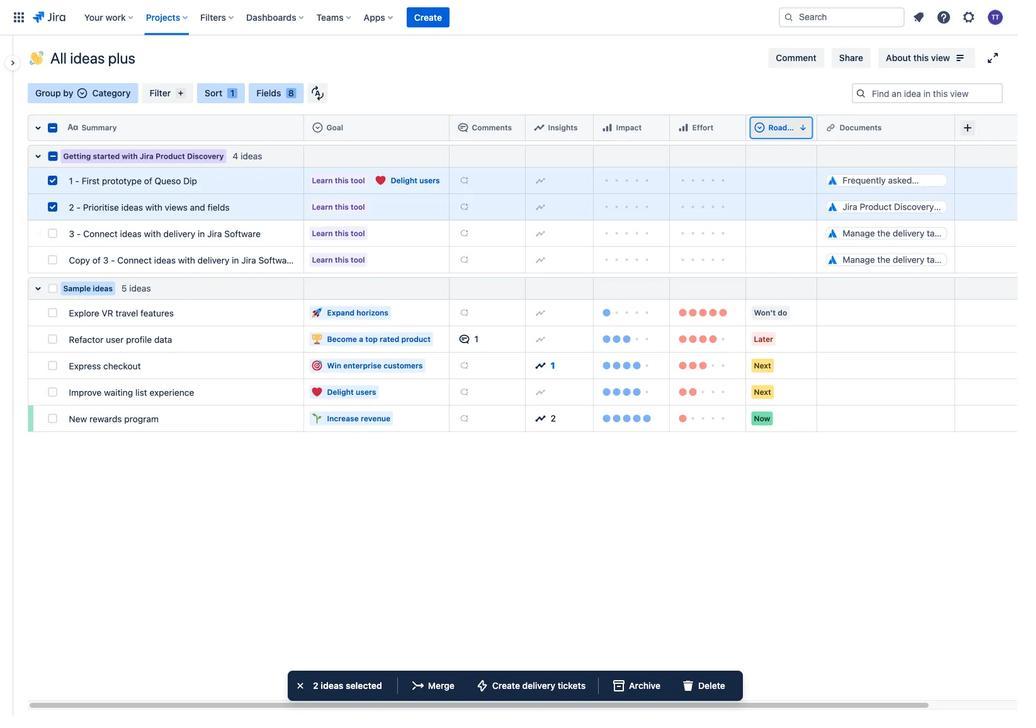 Task type: describe. For each thing, give the bounding box(es) containing it.
impact button
[[599, 118, 665, 138]]

1 learn from the top
[[312, 176, 333, 185]]

explore
[[69, 308, 99, 318]]

your work button
[[80, 7, 138, 27]]

2 for 2
[[551, 413, 556, 424]]

autosave is enabled image
[[311, 86, 324, 101]]

copy of 3 - connect ideas with delivery in jira software
[[69, 255, 295, 266]]

0 horizontal spatial of
[[93, 255, 101, 266]]

header.desc image
[[799, 122, 809, 133]]

0 horizontal spatial users
[[356, 388, 376, 397]]

comments image
[[460, 334, 470, 344]]

comments
[[472, 123, 512, 132]]

1 horizontal spatial delight
[[391, 176, 418, 185]]

- right copy
[[111, 255, 115, 266]]

summary image
[[68, 122, 78, 133]]

comments button
[[455, 118, 521, 138]]

settings image
[[962, 10, 977, 25]]

summary
[[82, 123, 117, 132]]

tickets
[[558, 681, 586, 691]]

prototype
[[102, 176, 142, 186]]

insights
[[548, 123, 578, 132]]

effort button
[[675, 118, 741, 138]]

top
[[366, 335, 378, 344]]

2 for 2 ideas selected
[[313, 681, 319, 691]]

experience
[[150, 387, 194, 398]]

0 vertical spatial users
[[420, 176, 440, 185]]

prioritise
[[83, 202, 119, 213]]

collapse all image
[[31, 120, 46, 135]]

improve waiting list experience
[[69, 387, 194, 398]]

share
[[840, 53, 864, 63]]

5 ideas
[[122, 283, 151, 294]]

Search field
[[779, 7, 905, 27]]

dip
[[183, 176, 197, 186]]

next for improve waiting list experience
[[754, 388, 772, 397]]

win
[[327, 361, 342, 370]]

8
[[288, 88, 294, 98]]

apps button
[[360, 7, 398, 27]]

about this view
[[887, 53, 951, 63]]

increase
[[327, 414, 359, 423]]

learn for 2 - prioritise ideas with views and fields
[[312, 203, 333, 211]]

expand horizons
[[327, 308, 389, 317]]

this for 2 - prioritise ideas with views and fields
[[335, 203, 349, 211]]

0 vertical spatial 3
[[69, 229, 74, 239]]

fields
[[257, 88, 281, 98]]

next for express checkout
[[754, 361, 772, 370]]

documents button
[[823, 118, 950, 138]]

selected
[[346, 681, 382, 691]]

3 - connect ideas with delivery in jira software
[[69, 229, 261, 239]]

first
[[82, 176, 100, 186]]

sample
[[63, 284, 91, 293]]

merge image
[[411, 679, 426, 694]]

delete button
[[673, 676, 733, 696]]

all ideas plus
[[50, 49, 135, 67]]

0 horizontal spatial delight users
[[327, 388, 376, 397]]

create delivery tickets image
[[475, 679, 490, 694]]

effort image
[[679, 122, 689, 133]]

delivery inside button
[[523, 681, 556, 691]]

close image
[[293, 679, 308, 694]]

merge button
[[403, 676, 462, 696]]

this inside popup button
[[914, 53, 929, 63]]

travel
[[116, 308, 138, 318]]

0 vertical spatial in
[[198, 229, 205, 239]]

- for 1
[[75, 176, 79, 186]]

queso
[[155, 176, 181, 186]]

filters
[[200, 12, 226, 22]]

1 horizontal spatial of
[[144, 176, 152, 186]]

1 right sort
[[231, 88, 235, 98]]

sample ideas
[[63, 284, 113, 293]]

polaris common.ui.field config.add.add more.icon image
[[961, 120, 976, 135]]

about this view button
[[879, 48, 976, 68]]

group
[[35, 88, 61, 98]]

:seedling: image
[[312, 414, 322, 424]]

this for copy of 3 - connect ideas with delivery in jira software
[[335, 255, 349, 264]]

refactor
[[69, 335, 104, 345]]

sort
[[205, 88, 223, 98]]

create button
[[407, 7, 450, 27]]

documents
[[840, 123, 882, 132]]

1 - first prototype of queso dip
[[69, 176, 197, 186]]

enterprise
[[344, 361, 382, 370]]

this for 3 - connect ideas with delivery in jira software
[[335, 229, 349, 238]]

archive button
[[604, 676, 668, 696]]

merge
[[428, 681, 455, 691]]

features
[[141, 308, 174, 318]]

Find an idea in this view field
[[869, 84, 1002, 102]]

express
[[69, 361, 101, 371]]

help image
[[937, 10, 952, 25]]

create for create
[[414, 12, 442, 22]]

1 tool from the top
[[351, 176, 365, 185]]

2 - prioritise ideas with views and fields
[[69, 202, 230, 213]]

new
[[69, 414, 87, 424]]

customers
[[384, 361, 423, 370]]

goal
[[327, 123, 343, 132]]

views
[[165, 202, 188, 213]]

:seedling: image
[[312, 414, 322, 424]]

user
[[106, 335, 124, 345]]

impact
[[616, 123, 642, 132]]

0 vertical spatial 1 button
[[455, 329, 521, 349]]

win enterprise customers
[[327, 361, 423, 370]]

filter
[[150, 88, 171, 98]]

tool for 3 - connect ideas with delivery in jira software
[[351, 229, 365, 238]]

1 horizontal spatial delight users
[[391, 176, 440, 185]]

1 horizontal spatial in
[[232, 255, 239, 266]]

become a top rated product
[[327, 335, 431, 344]]

2 for 2 - prioritise ideas with views and fields
[[69, 202, 74, 213]]

dashboards button
[[243, 7, 309, 27]]

effort
[[693, 123, 714, 132]]

insights button
[[531, 118, 589, 138]]

dashboards
[[246, 12, 297, 22]]

data
[[154, 335, 172, 345]]

learn this tool for 3 - connect ideas with delivery in jira software
[[312, 229, 365, 238]]

learn for 3 - connect ideas with delivery in jira software
[[312, 229, 333, 238]]

roadmap button
[[751, 118, 812, 138]]

0 vertical spatial delivery
[[164, 229, 195, 239]]

expand image
[[986, 50, 1001, 66]]

fields
[[208, 202, 230, 213]]

projects button
[[142, 7, 193, 27]]

search image
[[784, 12, 794, 22]]

refactor user profile data
[[69, 335, 172, 345]]

appswitcher icon image
[[11, 10, 26, 25]]



Task type: locate. For each thing, give the bounding box(es) containing it.
create right the apps dropdown button
[[414, 12, 442, 22]]

single select dropdown image
[[77, 88, 87, 98]]

2 next from the top
[[754, 388, 772, 397]]

group by
[[35, 88, 73, 98]]

1 vertical spatial 3
[[103, 255, 109, 266]]

cell
[[304, 115, 450, 141], [450, 115, 526, 141], [526, 115, 594, 141], [594, 115, 670, 141], [670, 115, 747, 141], [747, 115, 818, 141], [818, 115, 956, 141], [956, 115, 1019, 141], [956, 145, 1019, 168], [956, 145, 1019, 168], [956, 168, 1019, 194], [956, 194, 1019, 221], [956, 221, 1019, 247], [956, 247, 1019, 273], [956, 277, 1019, 300], [818, 300, 956, 326], [956, 300, 1019, 326], [956, 326, 1019, 353], [818, 353, 956, 379], [956, 353, 1019, 379], [818, 379, 956, 406], [956, 379, 1019, 406], [818, 406, 956, 432], [956, 406, 1019, 432]]

roadmap image
[[755, 122, 765, 133]]

teams
[[317, 12, 344, 22]]

users
[[420, 176, 440, 185], [356, 388, 376, 397]]

category
[[92, 88, 131, 98]]

share button
[[832, 48, 871, 68]]

5
[[122, 283, 127, 294]]

comments image
[[458, 122, 468, 133]]

2 learn this tool from the top
[[312, 203, 365, 211]]

roadmap
[[769, 123, 804, 132]]

new rewards program
[[69, 414, 159, 424]]

4 learn this tool from the top
[[312, 255, 365, 264]]

0 horizontal spatial 1 button
[[455, 329, 521, 349]]

learn for copy of 3 - connect ideas with delivery in jira software
[[312, 255, 333, 264]]

0 horizontal spatial create
[[414, 12, 442, 22]]

2 vertical spatial delivery
[[523, 681, 556, 691]]

:dart: image
[[312, 361, 322, 371], [312, 361, 322, 371]]

2 horizontal spatial delivery
[[523, 681, 556, 691]]

create right the create delivery tickets image
[[493, 681, 520, 691]]

copy
[[69, 255, 90, 266]]

your work
[[84, 12, 126, 22]]

- for 3
[[77, 229, 81, 239]]

apps
[[364, 12, 385, 22]]

with
[[122, 152, 138, 161], [122, 152, 138, 161], [145, 202, 162, 213], [144, 229, 161, 239], [178, 255, 195, 266]]

2 tool from the top
[[351, 203, 365, 211]]

:rocket: image
[[312, 308, 322, 318], [312, 308, 322, 318]]

0 horizontal spatial delivery
[[164, 229, 195, 239]]

product
[[156, 152, 185, 161], [156, 152, 185, 161]]

filters button
[[197, 7, 239, 27]]

0 horizontal spatial delight
[[327, 388, 354, 397]]

1 vertical spatial delight users
[[327, 388, 376, 397]]

0 horizontal spatial 2
[[69, 202, 74, 213]]

insights image inside the '2' button
[[536, 414, 546, 424]]

create for create delivery tickets
[[493, 681, 520, 691]]

delight right :heart: image
[[391, 176, 418, 185]]

1 right comments icon
[[475, 334, 479, 344]]

delight users right :heart: image
[[391, 176, 440, 185]]

connect up 5 ideas
[[117, 255, 152, 266]]

banner containing your work
[[0, 0, 1019, 35]]

3 tool from the top
[[351, 229, 365, 238]]

insights image
[[535, 122, 545, 133]]

projects
[[146, 12, 180, 22]]

0 vertical spatial delight
[[391, 176, 418, 185]]

goal image
[[313, 122, 323, 133]]

jira image
[[33, 10, 65, 25], [33, 10, 65, 25]]

1 vertical spatial delivery
[[198, 255, 230, 266]]

started
[[93, 152, 120, 161], [93, 152, 120, 161]]

vr
[[102, 308, 113, 318]]

impact image
[[603, 122, 613, 133]]

:heart: image
[[376, 175, 386, 186]]

delivery down fields at the top left of page
[[198, 255, 230, 266]]

comment button
[[769, 48, 825, 68]]

won't do
[[754, 308, 788, 317]]

4 tool from the top
[[351, 255, 365, 264]]

1 horizontal spatial 2
[[313, 681, 319, 691]]

your profile and settings image
[[989, 10, 1004, 25]]

1 vertical spatial software
[[259, 255, 295, 266]]

waiting
[[104, 387, 133, 398]]

create delivery tickets
[[493, 681, 586, 691]]

delight up increase
[[327, 388, 354, 397]]

now
[[754, 414, 771, 423]]

add image
[[460, 175, 470, 186], [460, 255, 470, 265], [460, 308, 470, 318], [536, 308, 546, 318], [536, 334, 546, 344], [536, 387, 546, 397], [460, 414, 470, 424], [460, 414, 470, 424]]

plus
[[108, 49, 135, 67]]

later
[[754, 335, 774, 344]]

insights image
[[536, 361, 546, 371], [536, 414, 546, 424]]

1 vertical spatial 1 button
[[531, 356, 589, 376]]

learn this tool for copy of 3 - connect ideas with delivery in jira software
[[312, 255, 365, 264]]

1 vertical spatial of
[[93, 255, 101, 266]]

create inside primary element
[[414, 12, 442, 22]]

revenue
[[361, 414, 391, 423]]

2
[[69, 202, 74, 213], [551, 413, 556, 424], [313, 681, 319, 691]]

express checkout
[[69, 361, 141, 371]]

all
[[50, 49, 67, 67]]

1 left first
[[69, 176, 73, 186]]

2 learn from the top
[[312, 203, 333, 211]]

next up "now"
[[754, 388, 772, 397]]

1 horizontal spatial 1 button
[[531, 356, 589, 376]]

3 right copy
[[103, 255, 109, 266]]

current project sidebar image
[[0, 50, 28, 76]]

getting started with jira product discovery
[[63, 152, 224, 161], [63, 152, 224, 161]]

users right :heart: image
[[420, 176, 440, 185]]

- left prioritise
[[77, 202, 81, 213]]

notifications image
[[912, 10, 927, 25]]

become
[[327, 335, 357, 344]]

delete image
[[681, 679, 696, 694]]

0 vertical spatial of
[[144, 176, 152, 186]]

2 horizontal spatial 2
[[551, 413, 556, 424]]

software
[[225, 229, 261, 239], [259, 255, 295, 266]]

2 button
[[531, 409, 589, 429]]

3 up copy
[[69, 229, 74, 239]]

discovery
[[187, 152, 224, 161], [187, 152, 224, 161]]

0 vertical spatial software
[[225, 229, 261, 239]]

rewards
[[90, 414, 122, 424]]

delivery left tickets
[[523, 681, 556, 691]]

won't
[[754, 308, 776, 317]]

1 horizontal spatial delivery
[[198, 255, 230, 266]]

1 vertical spatial next
[[754, 388, 772, 397]]

1 up the '2' button
[[551, 360, 556, 371]]

2 insights image from the top
[[536, 414, 546, 424]]

improve
[[69, 387, 102, 398]]

tool for 2 - prioritise ideas with views and fields
[[351, 203, 365, 211]]

getting
[[63, 152, 91, 161], [63, 152, 91, 161]]

list
[[135, 387, 147, 398]]

- left first
[[75, 176, 79, 186]]

users down enterprise
[[356, 388, 376, 397]]

archive image
[[612, 679, 627, 694]]

0 vertical spatial create
[[414, 12, 442, 22]]

comment
[[776, 53, 817, 63]]

teams button
[[313, 7, 356, 27]]

1 learn this tool from the top
[[312, 176, 365, 185]]

hyperlink image
[[826, 122, 836, 133]]

add image
[[460, 175, 470, 186], [536, 175, 546, 186], [460, 202, 470, 212], [460, 202, 470, 212], [536, 202, 546, 212], [460, 228, 470, 238], [460, 228, 470, 238], [536, 228, 546, 238], [460, 255, 470, 265], [536, 255, 546, 265], [460, 308, 470, 318], [460, 361, 470, 371], [460, 361, 470, 371], [460, 387, 470, 397], [460, 387, 470, 397]]

3 learn this tool from the top
[[312, 229, 365, 238]]

4 learn from the top
[[312, 255, 333, 264]]

1 vertical spatial create
[[493, 681, 520, 691]]

show description image
[[953, 50, 968, 66]]

0 vertical spatial 2
[[69, 202, 74, 213]]

goal button
[[309, 118, 444, 138]]

filter button
[[142, 83, 194, 103]]

:wave: image
[[30, 51, 43, 65], [30, 51, 43, 65]]

delight
[[391, 176, 418, 185], [327, 388, 354, 397]]

2 ideas selected
[[313, 681, 382, 691]]

learn
[[312, 176, 333, 185], [312, 203, 333, 211], [312, 229, 333, 238], [312, 255, 333, 264]]

1 vertical spatial users
[[356, 388, 376, 397]]

1 horizontal spatial users
[[420, 176, 440, 185]]

0 vertical spatial delight users
[[391, 176, 440, 185]]

- up copy
[[77, 229, 81, 239]]

1 insights image from the top
[[536, 361, 546, 371]]

2 vertical spatial 2
[[313, 681, 319, 691]]

expand
[[327, 308, 355, 317]]

insights image for 1
[[536, 361, 546, 371]]

view
[[932, 53, 951, 63]]

1 vertical spatial 2
[[551, 413, 556, 424]]

delivery up copy of 3 - connect ideas with delivery in jira software
[[164, 229, 195, 239]]

tool for copy of 3 - connect ideas with delivery in jira software
[[351, 255, 365, 264]]

1 horizontal spatial create
[[493, 681, 520, 691]]

1 button
[[455, 329, 521, 349], [531, 356, 589, 376]]

by
[[63, 88, 73, 98]]

1 horizontal spatial 3
[[103, 255, 109, 266]]

connect
[[83, 229, 118, 239], [117, 255, 152, 266]]

delight users up increase revenue
[[327, 388, 376, 397]]

2 inside button
[[551, 413, 556, 424]]

1 vertical spatial delight
[[327, 388, 354, 397]]

1 vertical spatial in
[[232, 255, 239, 266]]

0 horizontal spatial in
[[198, 229, 205, 239]]

summary button
[[64, 118, 299, 138]]

about
[[887, 53, 912, 63]]

0 horizontal spatial 3
[[69, 229, 74, 239]]

0 vertical spatial next
[[754, 361, 772, 370]]

primary element
[[8, 0, 779, 35]]

product
[[402, 335, 431, 344]]

jira
[[140, 152, 154, 161], [140, 152, 154, 161], [207, 229, 222, 239], [241, 255, 256, 266]]

connect down prioritise
[[83, 229, 118, 239]]

learn this tool for 2 - prioritise ideas with views and fields
[[312, 203, 365, 211]]

of left queso
[[144, 176, 152, 186]]

program
[[124, 414, 159, 424]]

and
[[190, 202, 205, 213]]

1 vertical spatial insights image
[[536, 414, 546, 424]]

tool
[[351, 176, 365, 185], [351, 203, 365, 211], [351, 229, 365, 238], [351, 255, 365, 264]]

1 next from the top
[[754, 361, 772, 370]]

next down 'later'
[[754, 361, 772, 370]]

banner
[[0, 0, 1019, 35]]

- for 2
[[77, 202, 81, 213]]

explore vr travel features
[[69, 308, 174, 318]]

this
[[914, 53, 929, 63], [335, 176, 349, 185], [335, 203, 349, 211], [335, 229, 349, 238], [335, 255, 349, 264]]

profile
[[126, 335, 152, 345]]

of
[[144, 176, 152, 186], [93, 255, 101, 266]]

0 vertical spatial connect
[[83, 229, 118, 239]]

3 learn from the top
[[312, 229, 333, 238]]

:heart: image
[[376, 175, 386, 186], [312, 387, 322, 397], [312, 387, 322, 397]]

do
[[778, 308, 788, 317]]

of right copy
[[93, 255, 101, 266]]

archive
[[629, 681, 661, 691]]

1
[[231, 88, 235, 98], [69, 176, 73, 186], [475, 334, 479, 344], [551, 360, 556, 371]]

next
[[754, 361, 772, 370], [754, 388, 772, 397]]

insights image for 2
[[536, 414, 546, 424]]

:trophy: image
[[312, 334, 322, 344], [312, 334, 322, 344]]

0 vertical spatial insights image
[[536, 361, 546, 371]]

rated
[[380, 335, 400, 344]]

checkout
[[103, 361, 141, 371]]

1 vertical spatial connect
[[117, 255, 152, 266]]

a
[[359, 335, 364, 344]]



Task type: vqa. For each thing, say whether or not it's contained in the screenshot.
'help' icon
yes



